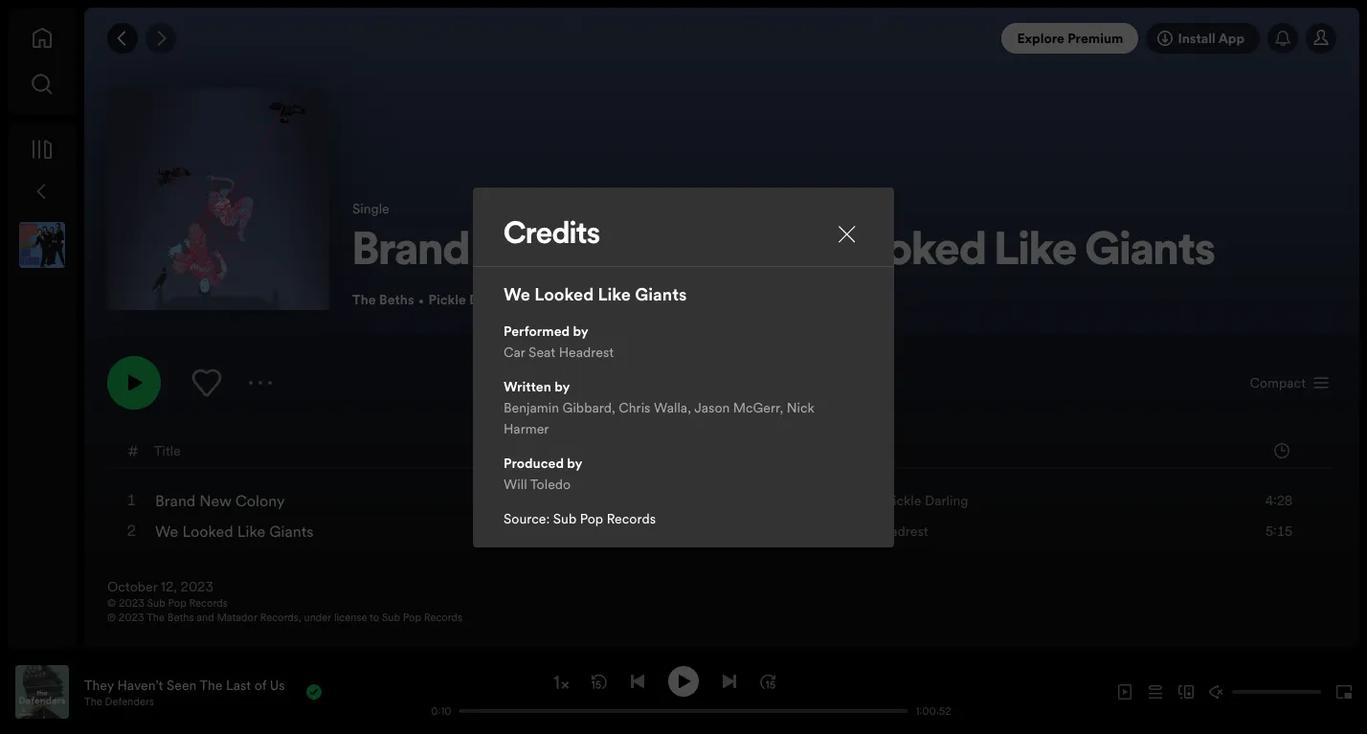 Task type: locate. For each thing, give the bounding box(es) containing it.
0 vertical spatial darling
[[469, 290, 515, 309]]

seat
[[554, 290, 582, 309], [529, 342, 556, 361], [843, 522, 870, 541]]

1 vertical spatial giants
[[635, 282, 687, 306]]

1 vertical spatial like
[[598, 282, 631, 306]]

defenders
[[105, 695, 154, 709]]

looked inside credits dialog
[[535, 282, 594, 306]]

0 horizontal spatial sub
[[147, 597, 165, 611]]

produced
[[504, 453, 564, 473]]

we
[[760, 230, 829, 276], [504, 282, 530, 306], [155, 521, 178, 542]]

by inside the written by benjamin gibbard chris walla jason mcgerr
[[555, 377, 570, 396]]

headrest
[[586, 290, 643, 309], [559, 342, 614, 361], [874, 522, 929, 541]]

1 horizontal spatial we
[[504, 282, 530, 306]]

the down single
[[352, 290, 376, 309]]

1 horizontal spatial beths
[[379, 290, 414, 309]]

0 horizontal spatial car
[[504, 342, 525, 361]]

sub
[[553, 509, 577, 528], [147, 597, 165, 611], [382, 611, 400, 625]]

1 vertical spatial colony
[[235, 490, 285, 511]]

seen
[[167, 676, 197, 695]]

pop left and
[[168, 597, 186, 611]]

2 vertical spatial headrest
[[874, 522, 929, 541]]

2 horizontal spatial giants
[[1085, 230, 1215, 276]]

pickle darling link
[[428, 290, 515, 309], [885, 491, 968, 510]]

top bar and user menu element
[[84, 8, 1360, 69]]

1 vertical spatial pickle darling link
[[885, 491, 968, 510]]

seat inside brand new colony / we looked like giants grid
[[843, 522, 870, 541]]

we right the /
[[760, 230, 829, 276]]

records
[[607, 509, 656, 528], [189, 597, 228, 611], [424, 611, 463, 625]]

0 horizontal spatial like
[[237, 521, 265, 542]]

2 horizontal spatial pop
[[580, 509, 603, 528]]

0 horizontal spatial darling
[[469, 290, 515, 309]]

5:15
[[1266, 522, 1293, 541]]

2023
[[656, 290, 689, 309], [181, 577, 213, 597], [119, 597, 144, 611], [119, 611, 144, 625]]

sub right :
[[553, 509, 577, 528]]

new inside grid
[[199, 490, 232, 511]]

they haven't seen the last of us link
[[84, 676, 285, 695]]

2 vertical spatial like
[[237, 521, 265, 542]]

1 vertical spatial beths
[[167, 611, 194, 625]]

records inside credits dialog
[[607, 509, 656, 528]]

2 horizontal spatial like
[[995, 230, 1077, 276]]

2 horizontal spatial we
[[760, 230, 829, 276]]

0 horizontal spatial we
[[155, 521, 178, 542]]

install
[[1178, 29, 1216, 48]]

car seat headrest
[[529, 290, 643, 309], [818, 522, 929, 541]]

0:10
[[431, 704, 452, 719]]

by inside produced by will toledo
[[567, 453, 583, 473]]

0 horizontal spatial giants
[[269, 521, 314, 542]]

1 vertical spatial pickle
[[885, 491, 922, 510]]

0 horizontal spatial pickle
[[428, 290, 466, 309]]

colony for brand new colony
[[235, 490, 285, 511]]

colony left the /
[[580, 230, 724, 276]]

we up performed at the top of the page
[[504, 282, 530, 306]]

like
[[995, 230, 1077, 276], [598, 282, 631, 306], [237, 521, 265, 542]]

by
[[573, 321, 589, 340], [555, 377, 570, 396], [567, 453, 583, 473]]

1 vertical spatial we looked like giants
[[155, 521, 314, 542]]

0 vertical spatial by
[[573, 321, 589, 340]]

sub right to
[[382, 611, 400, 625]]

pickle
[[428, 290, 466, 309], [885, 491, 922, 510]]

brand for brand new colony / we looked like giants
[[352, 230, 470, 276]]

main element
[[8, 8, 77, 650]]

1 vertical spatial darling
[[925, 491, 968, 510]]

0 horizontal spatial colony
[[235, 490, 285, 511]]

app
[[1219, 29, 1245, 48]]

car
[[529, 290, 551, 309], [504, 342, 525, 361], [818, 522, 840, 541]]

1 vertical spatial we
[[504, 282, 530, 306]]

beths inside "october 12, 2023 © 2023 sub pop records ℗ 2023 the beths and matador records, under license to sub pop records"
[[167, 611, 194, 625]]

1 horizontal spatial records
[[424, 611, 463, 625]]

0 horizontal spatial pickle darling
[[428, 290, 515, 309]]

1 horizontal spatial colony
[[580, 230, 724, 276]]

records right 12,
[[189, 597, 228, 611]]

/
[[731, 230, 753, 276]]

haven't
[[117, 676, 163, 695]]

1 horizontal spatial pop
[[403, 611, 421, 625]]

2 horizontal spatial sub
[[553, 509, 577, 528]]

the left defenders
[[84, 695, 102, 709]]

1 horizontal spatial pickle
[[885, 491, 922, 510]]

0 vertical spatial pickle
[[428, 290, 466, 309]]

brand new colony
[[155, 490, 285, 511]]

0 horizontal spatial pop
[[168, 597, 186, 611]]

giants
[[1085, 230, 1215, 276], [635, 282, 687, 306], [269, 521, 314, 542]]

install app link
[[1147, 23, 1260, 54]]

0 horizontal spatial looked
[[182, 521, 233, 542]]

# row
[[108, 434, 1336, 468]]

we inside brand new colony / we looked like giants grid
[[155, 521, 178, 542]]

1 horizontal spatial brand
[[352, 230, 470, 276]]

walla
[[654, 398, 688, 417]]

1 vertical spatial brand
[[155, 490, 196, 511]]

1 horizontal spatial pickle darling
[[885, 491, 968, 510]]

2 vertical spatial by
[[567, 453, 583, 473]]

pickle darling
[[428, 290, 515, 309], [885, 491, 968, 510]]

sub right ©
[[147, 597, 165, 611]]

last
[[226, 676, 251, 695]]

1 horizontal spatial car
[[529, 290, 551, 309]]

brand up the beths "link"
[[352, 230, 470, 276]]

1 horizontal spatial giants
[[635, 282, 687, 306]]

0 horizontal spatial records
[[189, 597, 228, 611]]

by up toledo
[[567, 453, 583, 473]]

pop right to
[[403, 611, 421, 625]]

beths
[[379, 290, 414, 309], [167, 611, 194, 625]]

2 vertical spatial we
[[155, 521, 178, 542]]

1 vertical spatial seat
[[529, 342, 556, 361]]

car seat headrest link
[[529, 290, 643, 309], [818, 522, 929, 541]]

pop right :
[[580, 509, 603, 528]]

0 horizontal spatial brand
[[155, 490, 196, 511]]

the
[[352, 290, 376, 309], [147, 611, 165, 625], [200, 676, 223, 695], [84, 695, 102, 709]]

2 vertical spatial seat
[[843, 522, 870, 541]]

1 horizontal spatial like
[[598, 282, 631, 306]]

0 horizontal spatial beths
[[167, 611, 194, 625]]

1 vertical spatial car seat headrest
[[818, 522, 929, 541]]

0 vertical spatial car
[[529, 290, 551, 309]]

2 vertical spatial car
[[818, 522, 840, 541]]

beths left and
[[167, 611, 194, 625]]

1 vertical spatial pickle darling
[[885, 491, 968, 510]]

go forward image
[[153, 31, 169, 46]]

performed by car seat headrest
[[504, 321, 614, 361]]

1 vertical spatial looked
[[535, 282, 594, 306]]

0 vertical spatial seat
[[554, 290, 582, 309]]

0 vertical spatial new
[[478, 230, 571, 276]]

by up gibbard on the left bottom
[[555, 377, 570, 396]]

0 vertical spatial we looked like giants
[[504, 282, 687, 306]]

we up 12,
[[155, 521, 178, 542]]

the beths
[[352, 290, 414, 309]]

we looked like giants
[[504, 282, 687, 306], [155, 521, 314, 542]]

0 vertical spatial giants
[[1085, 230, 1215, 276]]

written
[[504, 377, 551, 396]]

we looked like giants down 'brand new colony' 'link'
[[155, 521, 314, 542]]

the defenders link
[[84, 695, 154, 709]]

0 horizontal spatial car seat headrest
[[529, 290, 643, 309]]

jason
[[694, 398, 730, 417]]

colony inside grid
[[235, 490, 285, 511]]

brand
[[352, 230, 470, 276], [155, 490, 196, 511]]

performed
[[504, 321, 570, 340]]

1 vertical spatial car
[[504, 342, 525, 361]]

colony
[[580, 230, 724, 276], [235, 490, 285, 511]]

new up performed at the top of the page
[[478, 230, 571, 276]]

colony up we looked like giants link
[[235, 490, 285, 511]]

records right to
[[424, 611, 463, 625]]

1 horizontal spatial new
[[478, 230, 571, 276]]

pop
[[580, 509, 603, 528], [168, 597, 186, 611], [403, 611, 421, 625]]

new for brand new colony
[[199, 490, 232, 511]]

0 horizontal spatial pickle darling link
[[428, 290, 515, 309]]

0 vertical spatial car seat headrest link
[[529, 290, 643, 309]]

the down 12,
[[147, 611, 165, 625]]

2 horizontal spatial records
[[607, 509, 656, 528]]

1 horizontal spatial car seat headrest link
[[818, 522, 929, 541]]

new up we looked like giants link
[[199, 490, 232, 511]]

giants inside credits dialog
[[635, 282, 687, 306]]

2 vertical spatial giants
[[269, 521, 314, 542]]

0 vertical spatial like
[[995, 230, 1077, 276]]

1 vertical spatial headrest
[[559, 342, 614, 361]]

home image
[[31, 27, 54, 50]]

records right :
[[607, 509, 656, 528]]

duration image
[[1275, 443, 1290, 458]]

0 horizontal spatial we looked like giants
[[155, 521, 314, 542]]

by inside performed by car seat headrest
[[573, 321, 589, 340]]

we looked like giants link
[[155, 521, 314, 542]]

looked
[[837, 230, 987, 276], [535, 282, 594, 306], [182, 521, 233, 542]]

the inside "october 12, 2023 © 2023 sub pop records ℗ 2023 the beths and matador records, under license to sub pop records"
[[147, 611, 165, 625]]

darling inside brand new colony / we looked like giants grid
[[925, 491, 968, 510]]

0 vertical spatial looked
[[837, 230, 987, 276]]

close button
[[831, 218, 864, 254]]

produced by will toledo
[[504, 453, 583, 494]]

october 12, 2023 © 2023 sub pop records ℗ 2023 the beths and matador records, under license to sub pop records
[[107, 577, 463, 625]]

beths down single
[[379, 290, 414, 309]]

2 horizontal spatial looked
[[837, 230, 987, 276]]

1 horizontal spatial car seat headrest
[[818, 522, 929, 541]]

2 horizontal spatial car
[[818, 522, 840, 541]]

october
[[107, 577, 158, 597]]

gibbard
[[563, 398, 612, 417]]

12,
[[161, 577, 177, 597]]

2 vertical spatial looked
[[182, 521, 233, 542]]

skip forward 15 seconds image
[[760, 674, 776, 689]]

we looked like giants up performed by car seat headrest
[[504, 282, 687, 306]]

1 horizontal spatial darling
[[925, 491, 968, 510]]

by right performed at the top of the page
[[573, 321, 589, 340]]

single
[[352, 200, 390, 219]]

1 horizontal spatial we looked like giants
[[504, 282, 687, 306]]

change speed image
[[552, 673, 571, 692]]

1 horizontal spatial looked
[[535, 282, 594, 306]]

0 vertical spatial we
[[760, 230, 829, 276]]

1 vertical spatial new
[[199, 490, 232, 511]]

0 vertical spatial colony
[[580, 230, 724, 276]]

:
[[546, 509, 550, 528]]

pop inside credits dialog
[[580, 509, 603, 528]]

darling
[[469, 290, 515, 309], [925, 491, 968, 510]]

1 horizontal spatial pickle darling link
[[885, 491, 968, 510]]

brand down title
[[155, 490, 196, 511]]

toledo
[[530, 474, 571, 494]]

0 horizontal spatial new
[[199, 490, 232, 511]]

brand inside brand new colony / we looked like giants grid
[[155, 490, 196, 511]]

1 vertical spatial by
[[555, 377, 570, 396]]

0 vertical spatial brand
[[352, 230, 470, 276]]

new
[[478, 230, 571, 276], [199, 490, 232, 511]]

0 vertical spatial car seat headrest
[[529, 290, 643, 309]]

0 vertical spatial beths
[[379, 290, 414, 309]]



Task type: describe. For each thing, give the bounding box(es) containing it.
0 vertical spatial pickle darling
[[428, 290, 515, 309]]

©
[[107, 597, 116, 611]]

they
[[84, 676, 114, 695]]

we inside credits dialog
[[504, 282, 530, 306]]

volume off image
[[1209, 685, 1225, 700]]

explore premium
[[1017, 29, 1124, 48]]

seat inside performed by car seat headrest
[[529, 342, 556, 361]]

darling for topmost pickle darling link
[[469, 290, 515, 309]]

play image
[[676, 674, 691, 689]]

we looked like giants inside credits dialog
[[504, 282, 687, 306]]

now playing: they haven't seen the last of us by the defenders footer
[[15, 666, 413, 719]]

giants inside brand new colony / we looked like giants grid
[[269, 521, 314, 542]]

brand new colony / we looked like giants
[[352, 230, 1215, 276]]

car inside performed by car seat headrest
[[504, 342, 525, 361]]

player controls element
[[413, 666, 954, 719]]

what's new image
[[1275, 31, 1291, 46]]

new for brand new colony / we looked like giants
[[478, 230, 571, 276]]

credits
[[504, 220, 600, 250]]

1:00:52
[[916, 704, 952, 719]]

go back image
[[115, 31, 130, 46]]

seat for the left car seat headrest 'link'
[[554, 290, 582, 309]]

under
[[304, 611, 331, 625]]

and
[[197, 611, 214, 625]]

we looked like giants inside grid
[[155, 521, 314, 542]]

brand new colony link
[[155, 490, 285, 511]]

by for written
[[555, 377, 570, 396]]

# column header
[[128, 434, 139, 467]]

matador
[[217, 611, 257, 625]]

nick harmer
[[504, 398, 815, 438]]

they haven't seen the last of us the defenders
[[84, 676, 285, 709]]

to
[[370, 611, 379, 625]]

like inside grid
[[237, 521, 265, 542]]

#
[[128, 440, 139, 461]]

car seat headrest inside brand new colony / we looked like giants grid
[[818, 522, 929, 541]]

written by benjamin gibbard chris walla jason mcgerr
[[504, 377, 780, 417]]

4:28
[[1266, 491, 1293, 510]]

0 horizontal spatial car seat headrest link
[[529, 290, 643, 309]]

source : sub pop records
[[504, 509, 656, 528]]

chris
[[619, 398, 651, 417]]

records,
[[260, 611, 301, 625]]

brand new colony / we looked like giants grid
[[85, 433, 1359, 547]]

pickle darling inside brand new colony / we looked like giants grid
[[885, 491, 968, 510]]

1 vertical spatial car seat headrest link
[[818, 522, 929, 541]]

looked inside grid
[[182, 521, 233, 542]]

pickle inside brand new colony / we looked like giants grid
[[885, 491, 922, 510]]

by for produced
[[567, 453, 583, 473]]

explore
[[1017, 29, 1065, 48]]

us
[[270, 676, 285, 695]]

previous image
[[630, 674, 645, 689]]

search image
[[31, 73, 54, 96]]

by for performed
[[573, 321, 589, 340]]

license
[[334, 611, 367, 625]]

harmer
[[504, 419, 549, 438]]

pickle darling link inside brand new colony / we looked like giants grid
[[885, 491, 968, 510]]

sub inside credits dialog
[[553, 509, 577, 528]]

mcgerr
[[733, 398, 780, 417]]

will
[[504, 474, 527, 494]]

nick
[[787, 398, 815, 417]]

car inside brand new colony / we looked like giants grid
[[818, 522, 840, 541]]

brand for brand new colony
[[155, 490, 196, 511]]

colony for brand new colony / we looked like giants
[[580, 230, 724, 276]]

duration element
[[1275, 443, 1290, 458]]

skip back 15 seconds image
[[592, 674, 607, 689]]

0 vertical spatial pickle darling link
[[428, 290, 515, 309]]

explore premium button
[[1002, 23, 1139, 54]]

headrest inside performed by car seat headrest
[[559, 342, 614, 361]]

source
[[504, 509, 546, 528]]

seat for bottommost car seat headrest 'link'
[[843, 522, 870, 541]]

the left last
[[200, 676, 223, 695]]

benjamin
[[504, 398, 559, 417]]

the beths link
[[352, 290, 414, 309]]

premium
[[1068, 29, 1124, 48]]

℗
[[107, 611, 116, 625]]

next image
[[722, 674, 737, 689]]

title
[[154, 441, 181, 460]]

brand new colony / we looked like giants image
[[107, 88, 329, 310]]

headrest inside brand new colony / we looked like giants grid
[[874, 522, 929, 541]]

darling for pickle darling link inside brand new colony / we looked like giants grid
[[925, 491, 968, 510]]

close image
[[839, 226, 856, 243]]

1 horizontal spatial sub
[[382, 611, 400, 625]]

install app
[[1178, 29, 1245, 48]]

of
[[254, 676, 267, 695]]

0 vertical spatial headrest
[[586, 290, 643, 309]]

like inside credits dialog
[[598, 282, 631, 306]]

credits dialog
[[473, 187, 894, 547]]



Task type: vqa. For each thing, say whether or not it's contained in the screenshot.
Seat inside Brand New Colony / We Looked Like Giants 'grid'
yes



